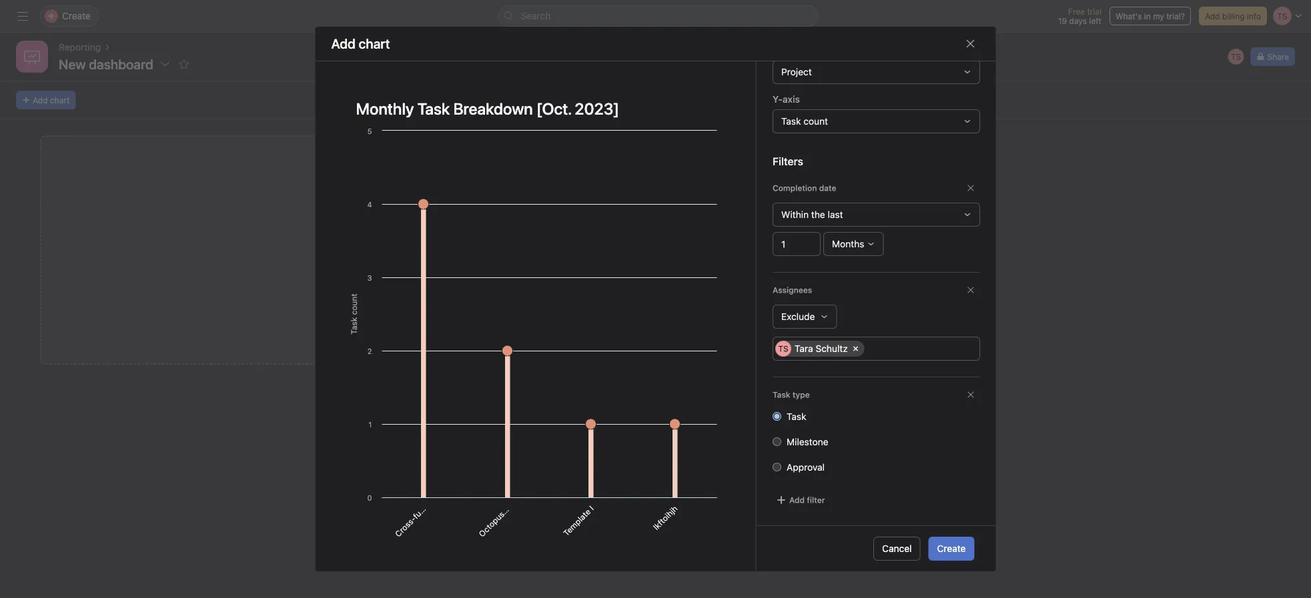 Task type: vqa. For each thing, say whether or not it's contained in the screenshot.
UPLOAD NEW PHOTO
no



Task type: describe. For each thing, give the bounding box(es) containing it.
tara
[[795, 344, 813, 355]]

cancel button
[[874, 537, 921, 561]]

last
[[828, 209, 843, 220]]

exclude button
[[773, 305, 837, 329]]

report image
[[24, 49, 40, 65]]

a button to remove the filter image for task type
[[967, 391, 975, 399]]

Approval radio
[[773, 463, 781, 472]]

task for task count
[[781, 116, 801, 127]]

what's in my trial? button
[[1110, 7, 1191, 25]]

Task radio
[[773, 413, 781, 421]]

completion date
[[773, 184, 836, 193]]

y-
[[773, 94, 783, 105]]

task for task type
[[773, 391, 790, 400]]

count
[[804, 116, 828, 127]]

trial
[[1088, 7, 1102, 16]]

task count button
[[773, 110, 980, 134]]

create
[[938, 544, 966, 555]]

chart
[[50, 95, 70, 105]]

the
[[811, 209, 825, 220]]

search button
[[498, 5, 819, 27]]

tara schultz row
[[775, 341, 978, 361]]

filter
[[807, 496, 825, 505]]

19
[[1059, 16, 1067, 25]]

filters
[[773, 155, 803, 168]]

completion
[[773, 184, 817, 193]]

approval
[[787, 462, 825, 473]]

what's in my trial?
[[1116, 11, 1185, 21]]

add billing info button
[[1199, 7, 1268, 25]]

assignees
[[773, 286, 812, 295]]

project
[[781, 67, 812, 78]]

add for add chart
[[33, 95, 48, 105]]

date
[[819, 184, 836, 193]]

a button to remove the filter image
[[967, 287, 975, 295]]

within the last button
[[773, 203, 980, 227]]

add filter button
[[773, 491, 828, 510]]

y-axis
[[773, 94, 800, 105]]

new dashboard
[[59, 56, 153, 72]]

create button
[[929, 537, 975, 561]]

months
[[832, 239, 864, 250]]

cancel
[[883, 544, 912, 555]]

share
[[1268, 52, 1290, 61]]

task type
[[773, 391, 810, 400]]

type
[[793, 391, 810, 400]]

ts for tara schultz cell
[[778, 345, 788, 354]]

search
[[521, 10, 551, 21]]



Task type: locate. For each thing, give the bounding box(es) containing it.
ts for ts button
[[1231, 52, 1242, 61]]

template
[[561, 507, 593, 538]]

lkftoihjh
[[651, 504, 679, 532]]

add billing info
[[1205, 11, 1262, 21]]

task left the 'type'
[[773, 391, 790, 400]]

add left billing
[[1205, 11, 1220, 21]]

add to starred image
[[179, 59, 189, 69]]

what's
[[1116, 11, 1142, 21]]

2 a button to remove the filter image from the top
[[967, 391, 975, 399]]

tara schultz
[[795, 344, 848, 355]]

add chart button
[[16, 91, 76, 109]]

within the last
[[781, 209, 843, 220]]

Monthly Task Breakdown [Oct. 2023] text field
[[347, 93, 724, 124]]

0 horizontal spatial add
[[33, 95, 48, 105]]

2 vertical spatial add
[[789, 496, 805, 505]]

None number field
[[773, 232, 821, 256]]

ts inside tara schultz cell
[[778, 345, 788, 354]]

within
[[781, 209, 809, 220]]

task count
[[781, 116, 828, 127]]

1 horizontal spatial add
[[789, 496, 805, 505]]

days
[[1070, 16, 1087, 25]]

ts inside ts button
[[1231, 52, 1242, 61]]

0 vertical spatial a button to remove the filter image
[[967, 184, 975, 192]]

months button
[[823, 232, 884, 256]]

1 vertical spatial a button to remove the filter image
[[967, 391, 975, 399]]

0 vertical spatial task
[[781, 116, 801, 127]]

2 horizontal spatial add
[[1205, 11, 1220, 21]]

milestone
[[787, 437, 828, 448]]

a button to remove the filter image
[[967, 184, 975, 192], [967, 391, 975, 399]]

trial?
[[1167, 11, 1185, 21]]

add left chart
[[33, 95, 48, 105]]

add left filter
[[789, 496, 805, 505]]

reporting
[[59, 42, 101, 53]]

project button
[[773, 60, 980, 84]]

task inside 'dropdown button'
[[781, 116, 801, 127]]

0 horizontal spatial ts
[[778, 345, 788, 354]]

a button to remove the filter image for completion date
[[967, 184, 975, 192]]

1 vertical spatial task
[[773, 391, 790, 400]]

task down axis
[[781, 116, 801, 127]]

template i
[[561, 504, 596, 538]]

1 a button to remove the filter image from the top
[[967, 184, 975, 192]]

search list box
[[498, 5, 819, 27]]

ts left 'tara'
[[778, 345, 788, 354]]

schultz
[[816, 344, 848, 355]]

reporting link
[[59, 40, 101, 55]]

add inside dropdown button
[[789, 496, 805, 505]]

add for add filter
[[789, 496, 805, 505]]

1 vertical spatial add
[[33, 95, 48, 105]]

0 vertical spatial add
[[1205, 11, 1220, 21]]

ts button
[[1227, 47, 1246, 66]]

add
[[1205, 11, 1220, 21], [33, 95, 48, 105], [789, 496, 805, 505]]

2 vertical spatial task
[[787, 412, 806, 423]]

info
[[1247, 11, 1262, 21]]

1 vertical spatial ts
[[778, 345, 788, 354]]

Milestone radio
[[773, 438, 781, 447]]

add filter
[[789, 496, 825, 505]]

left
[[1090, 16, 1102, 25]]

ts
[[1231, 52, 1242, 61], [778, 345, 788, 354]]

add for add billing info
[[1205, 11, 1220, 21]]

in
[[1145, 11, 1151, 21]]

ts left share 'button'
[[1231, 52, 1242, 61]]

task
[[781, 116, 801, 127], [773, 391, 790, 400], [787, 412, 806, 423]]

task right task radio
[[787, 412, 806, 423]]

octopus specimen
[[477, 482, 534, 539]]

share button
[[1251, 47, 1296, 66]]

my
[[1154, 11, 1165, 21]]

add chart
[[331, 36, 390, 51]]

octopus
[[477, 510, 506, 539]]

0 vertical spatial ts
[[1231, 52, 1242, 61]]

specimen
[[501, 482, 534, 515]]

tara schultz cell
[[775, 341, 865, 357]]

axis
[[783, 94, 800, 105]]

close image
[[966, 38, 976, 49]]

show options image
[[160, 59, 171, 69]]

exclude
[[781, 312, 815, 323]]

i
[[588, 504, 596, 512]]

free
[[1069, 7, 1085, 16]]

free trial 19 days left
[[1059, 7, 1102, 25]]

1 horizontal spatial ts
[[1231, 52, 1242, 61]]

billing
[[1223, 11, 1245, 21]]

add chart
[[33, 95, 70, 105]]



